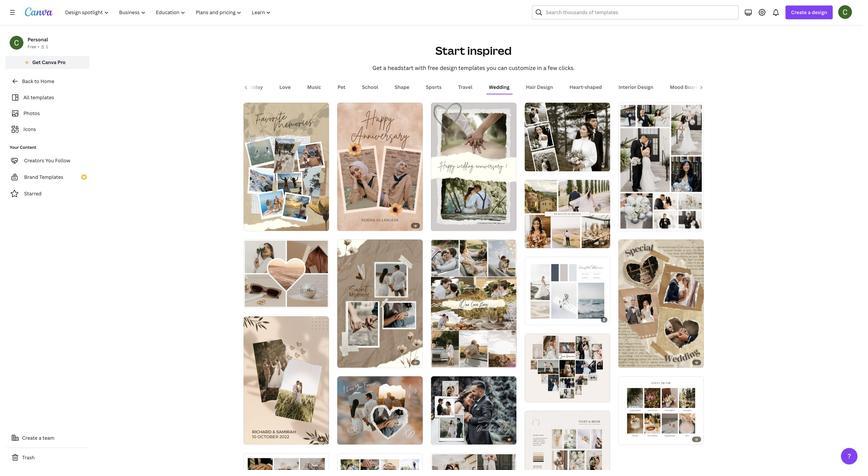 Task type: vqa. For each thing, say whether or not it's contained in the screenshot.
GROUP
no



Task type: describe. For each thing, give the bounding box(es) containing it.
neutral simple elegant wedding event photo collage image
[[525, 180, 611, 248]]

holiday
[[245, 84, 263, 90]]

a for headstart
[[384, 64, 387, 72]]

Search search field
[[546, 6, 735, 19]]

brand templates link
[[6, 170, 90, 184]]

white simple wedding photo collage image
[[337, 454, 423, 470]]

team
[[43, 435, 54, 441]]

beige white romantic love story photo collage image
[[431, 240, 517, 368]]

icons link
[[10, 123, 86, 136]]

personal
[[28, 36, 48, 43]]

gray wedding anniversary photo collage image
[[431, 103, 517, 231]]

create a team button
[[6, 431, 90, 445]]

with
[[415, 64, 427, 72]]

to
[[34, 78, 39, 84]]

design for interior design
[[638, 84, 654, 90]]

cream brown simple happy anniversary photo collage image
[[337, 103, 423, 231]]

all templates
[[23, 94, 54, 101]]

back to home
[[22, 78, 54, 84]]

icons
[[23, 126, 36, 132]]

your
[[10, 145, 19, 150]]

starred
[[24, 190, 42, 197]]

all templates link
[[10, 91, 86, 104]]

beige brown aesthetic wedding photo collage image
[[244, 317, 329, 445]]

aesthetic moodboard heart shape frame photo collage image
[[244, 240, 329, 308]]

ivory silver clean grid wedding photo collage image
[[619, 103, 704, 231]]

headstart
[[388, 64, 414, 72]]

canva
[[42, 59, 56, 66]]

top level navigation element
[[61, 6, 277, 19]]

love
[[280, 84, 291, 90]]

pet
[[338, 84, 346, 90]]

boards
[[685, 84, 702, 90]]

get for get a headstart with free design templates you can customize in a few clicks.
[[373, 64, 382, 72]]

trash
[[22, 455, 35, 461]]

back
[[22, 78, 33, 84]]

school
[[362, 84, 379, 90]]

brown  elegant sweet moment photo collage image
[[337, 240, 423, 368]]

design inside dropdown button
[[813, 9, 828, 16]]

mood
[[671, 84, 684, 90]]

starred link
[[6, 187, 90, 201]]

clicks.
[[559, 64, 575, 72]]

christina overa image
[[839, 5, 853, 19]]

all
[[23, 94, 29, 101]]

create a design button
[[786, 6, 834, 19]]

back to home link
[[6, 74, 90, 88]]

interior
[[619, 84, 637, 90]]

white carousel wedding photo collage image
[[525, 103, 611, 171]]

design for hair design
[[538, 84, 554, 90]]

beige cute wedding photo collage image
[[431, 454, 517, 470]]

heart-shaped button
[[567, 81, 605, 94]]

creators you follow
[[24, 157, 70, 164]]

get canva pro
[[32, 59, 66, 66]]

trash link
[[6, 451, 90, 465]]

content
[[20, 145, 36, 150]]

love button
[[277, 81, 294, 94]]

0 vertical spatial templates
[[459, 64, 486, 72]]

pink clean grid wedding moodboard photo collage image
[[525, 411, 611, 470]]

photos
[[23, 110, 40, 117]]

you
[[45, 157, 54, 164]]



Task type: locate. For each thing, give the bounding box(es) containing it.
hair design button
[[524, 81, 556, 94]]

beige elegant minimalist travel scrapbook photo collage (portrait) image
[[244, 103, 329, 231]]

music
[[308, 84, 321, 90]]

1 vertical spatial create
[[22, 435, 38, 441]]

0 horizontal spatial design
[[440, 64, 458, 72]]

customize
[[509, 64, 536, 72]]

gray modern wedding day photo collage image
[[431, 377, 517, 445]]

1 horizontal spatial templates
[[459, 64, 486, 72]]

neutral simple elegant event styling project decor photo collage image
[[619, 377, 704, 445]]

get for get canva pro
[[32, 59, 41, 66]]

1 vertical spatial design
[[440, 64, 458, 72]]

2 design from the left
[[638, 84, 654, 90]]

get inside get canva pro button
[[32, 59, 41, 66]]

create inside create a team "button"
[[22, 435, 38, 441]]

creators
[[24, 157, 44, 164]]

pro
[[58, 59, 66, 66]]

templates down start inspired
[[459, 64, 486, 72]]

sports
[[426, 84, 442, 90]]

mood boards button
[[668, 81, 705, 94]]

music button
[[305, 81, 324, 94]]

design right hair
[[538, 84, 554, 90]]

creators you follow link
[[6, 154, 90, 168]]

follow
[[55, 157, 70, 164]]

free •
[[28, 44, 39, 50]]

0 horizontal spatial templates
[[31, 94, 54, 101]]

you
[[487, 64, 497, 72]]

home
[[40, 78, 54, 84]]

create a team
[[22, 435, 54, 441]]

a inside "button"
[[39, 435, 41, 441]]

get up "school"
[[373, 64, 382, 72]]

0 horizontal spatial design
[[538, 84, 554, 90]]

1 vertical spatial templates
[[31, 94, 54, 101]]

mood boards
[[671, 84, 702, 90]]

get a headstart with free design templates you can customize in a few clicks.
[[373, 64, 575, 72]]

design left christina overa icon
[[813, 9, 828, 16]]

travel
[[459, 84, 473, 90]]

blue and brown clean grid wedding moodboard photo collage image
[[525, 257, 611, 325]]

design right interior at the top right
[[638, 84, 654, 90]]

wedding button
[[487, 81, 513, 94]]

1 design from the left
[[538, 84, 554, 90]]

heart-
[[570, 84, 585, 90]]

$
[[603, 317, 606, 323]]

school button
[[360, 81, 381, 94]]

create for create a design
[[792, 9, 808, 16]]

can
[[498, 64, 508, 72]]

start inspired
[[436, 43, 512, 58]]

design right free on the top of page
[[440, 64, 458, 72]]

free
[[28, 44, 36, 50]]

hair design
[[527, 84, 554, 90]]

a
[[809, 9, 811, 16], [384, 64, 387, 72], [544, 64, 547, 72], [39, 435, 41, 441]]

1 horizontal spatial design
[[638, 84, 654, 90]]

create
[[792, 9, 808, 16], [22, 435, 38, 441]]

get
[[32, 59, 41, 66], [373, 64, 382, 72]]

create a design
[[792, 9, 828, 16]]

None search field
[[533, 6, 740, 19]]

photos link
[[10, 107, 86, 120]]

pet button
[[335, 81, 349, 94]]

sports button
[[424, 81, 445, 94]]

templates
[[459, 64, 486, 72], [31, 94, 54, 101]]

design
[[538, 84, 554, 90], [638, 84, 654, 90]]

white and orange aesthetic romantic photo collage image
[[337, 377, 423, 445]]

1 horizontal spatial get
[[373, 64, 382, 72]]

1 horizontal spatial design
[[813, 9, 828, 16]]

holiday button
[[242, 81, 266, 94]]

0 horizontal spatial create
[[22, 435, 38, 441]]

create for create a team
[[22, 435, 38, 441]]

beige and brown vintage scrapbook wedding photo collage image
[[619, 240, 704, 368]]

in
[[538, 64, 543, 72]]

•
[[38, 44, 39, 50]]

hair
[[527, 84, 536, 90]]

shape button
[[392, 81, 413, 94]]

a for team
[[39, 435, 41, 441]]

wedding
[[489, 84, 510, 90]]

free
[[428, 64, 439, 72]]

get left 'canva' on the left top of page
[[32, 59, 41, 66]]

inspired
[[468, 43, 512, 58]]

a inside dropdown button
[[809, 9, 811, 16]]

few
[[548, 64, 558, 72]]

get canva pro button
[[6, 56, 90, 69]]

a for design
[[809, 9, 811, 16]]

1
[[46, 44, 48, 50]]

cream light romantic wedding heart photo collage image
[[525, 334, 611, 402]]

start
[[436, 43, 465, 58]]

cream sentimental wedding photo collage image
[[244, 454, 329, 470]]

0 horizontal spatial get
[[32, 59, 41, 66]]

shaped
[[585, 84, 603, 90]]

design
[[813, 9, 828, 16], [440, 64, 458, 72]]

shape
[[395, 84, 410, 90]]

brand
[[24, 174, 38, 180]]

1 horizontal spatial create
[[792, 9, 808, 16]]

interior design
[[619, 84, 654, 90]]

templates right all
[[31, 94, 54, 101]]

templates
[[39, 174, 63, 180]]

travel button
[[456, 81, 476, 94]]

0 vertical spatial design
[[813, 9, 828, 16]]

heart-shaped
[[570, 84, 603, 90]]

your content
[[10, 145, 36, 150]]

create inside create a design dropdown button
[[792, 9, 808, 16]]

brand templates
[[24, 174, 63, 180]]

0 vertical spatial create
[[792, 9, 808, 16]]

interior design button
[[616, 81, 657, 94]]



